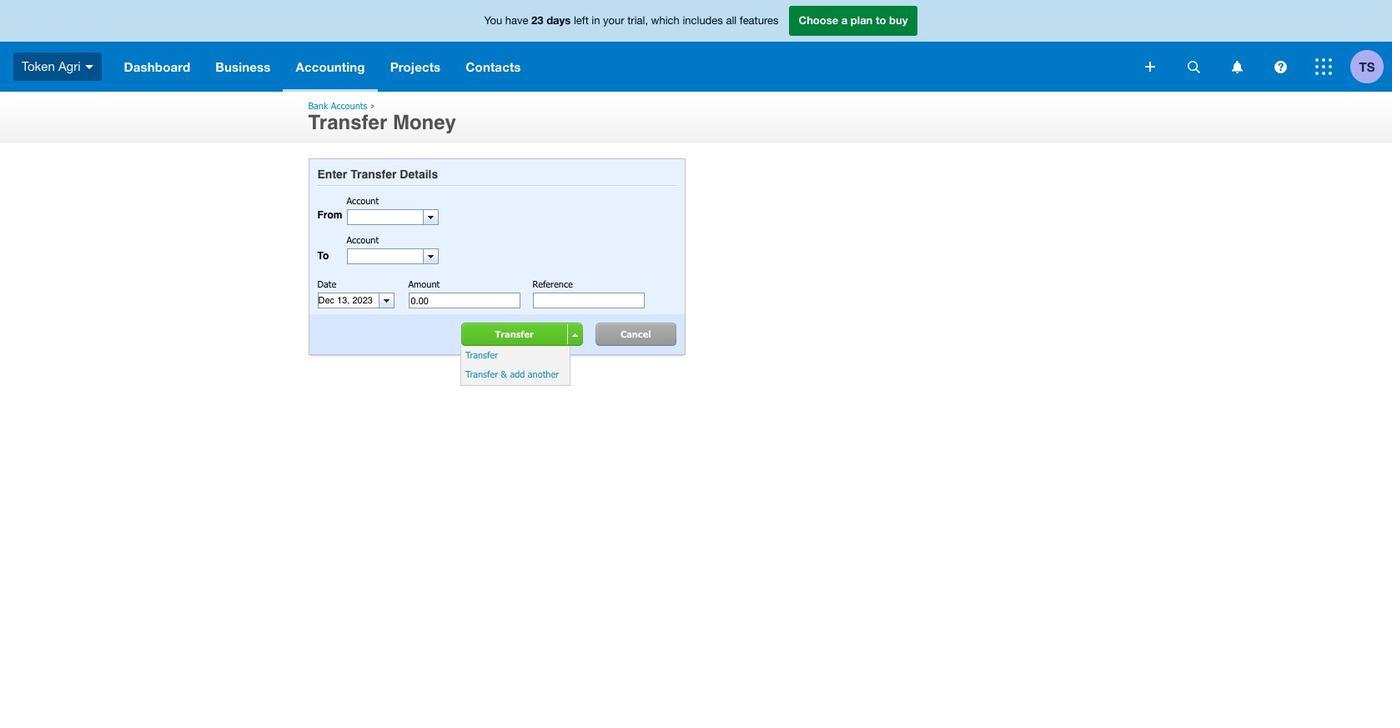 Task type: describe. For each thing, give the bounding box(es) containing it.
&
[[501, 369, 507, 380]]

projects button
[[378, 42, 453, 92]]

to
[[318, 250, 329, 262]]

cancel link
[[602, 323, 676, 347]]

token agri button
[[0, 42, 111, 92]]

from
[[318, 209, 343, 221]]

banner containing ts
[[0, 0, 1393, 92]]

choose
[[799, 14, 839, 27]]

bank accounts › transfer money
[[308, 100, 456, 134]]

agri
[[58, 59, 81, 73]]

date
[[318, 279, 337, 290]]

money
[[393, 111, 456, 134]]

amount
[[409, 279, 440, 290]]

days
[[547, 14, 571, 27]]

Amount text field
[[409, 293, 520, 309]]

all
[[726, 14, 737, 27]]

trial,
[[628, 14, 648, 27]]

includes
[[683, 14, 723, 27]]

have
[[506, 14, 529, 27]]

1 account from the top
[[347, 195, 379, 206]]

contacts
[[466, 59, 521, 74]]

enter
[[318, 168, 347, 181]]

your
[[603, 14, 625, 27]]

23
[[532, 14, 544, 27]]

token
[[22, 59, 55, 73]]

contacts button
[[453, 42, 534, 92]]

0 horizontal spatial svg image
[[1188, 61, 1200, 73]]

plan
[[851, 14, 873, 27]]

enter transfer details
[[318, 168, 438, 181]]

1 horizontal spatial svg image
[[1316, 58, 1333, 75]]

2 account from the top
[[347, 235, 379, 245]]

to
[[876, 14, 887, 27]]

2 account text field from the top
[[348, 250, 423, 264]]

cancel
[[621, 329, 651, 340]]

buy
[[890, 14, 908, 27]]



Task type: locate. For each thing, give the bounding box(es) containing it.
ts button
[[1351, 42, 1393, 92]]

account text field down enter transfer details
[[348, 211, 423, 225]]

1 vertical spatial account
[[347, 235, 379, 245]]

which
[[651, 14, 680, 27]]

›
[[371, 100, 375, 111]]

left
[[574, 14, 589, 27]]

details
[[400, 168, 438, 181]]

you
[[484, 14, 503, 27]]

in
[[592, 14, 600, 27]]

account up date text field
[[347, 235, 379, 245]]

dashboard link
[[111, 42, 203, 92]]

reference
[[533, 279, 573, 290]]

a
[[842, 14, 848, 27]]

account text field up amount
[[348, 250, 423, 264]]

account
[[347, 195, 379, 206], [347, 235, 379, 245]]

another
[[528, 369, 559, 380]]

token agri
[[22, 59, 81, 73]]

transfer link
[[470, 323, 567, 347], [462, 346, 583, 366]]

add
[[510, 369, 525, 380]]

ts
[[1360, 59, 1376, 74]]

choose a plan to buy
[[799, 14, 908, 27]]

account down enter transfer details
[[347, 195, 379, 206]]

business button
[[203, 42, 283, 92]]

0 vertical spatial account text field
[[348, 211, 423, 225]]

svg image inside token agri popup button
[[85, 65, 93, 69]]

0 vertical spatial account
[[347, 195, 379, 206]]

transfer & add another link
[[462, 366, 583, 385]]

bank accounts link
[[308, 100, 368, 111]]

transfer
[[308, 111, 387, 134], [351, 168, 397, 181], [495, 329, 534, 340], [466, 350, 498, 361], [466, 369, 498, 380]]

Account text field
[[348, 211, 423, 225], [348, 250, 423, 264]]

svg image
[[1232, 61, 1243, 73], [1275, 61, 1287, 73], [1146, 62, 1156, 72], [85, 65, 93, 69]]

1 vertical spatial account text field
[[348, 250, 423, 264]]

dashboard
[[124, 59, 190, 74]]

projects
[[390, 59, 441, 74]]

bank
[[308, 100, 328, 111]]

accounting button
[[283, 42, 378, 92]]

accounts
[[331, 100, 368, 111]]

transfer & add another
[[466, 369, 559, 380]]

banner
[[0, 0, 1393, 92]]

Reference text field
[[533, 293, 645, 309]]

features
[[740, 14, 779, 27]]

accounting
[[296, 59, 365, 74]]

business
[[216, 59, 271, 74]]

svg image
[[1316, 58, 1333, 75], [1188, 61, 1200, 73]]

transfer inside bank accounts › transfer money
[[308, 111, 387, 134]]

Date text field
[[318, 294, 374, 308]]

you have 23 days left in your trial, which includes all features
[[484, 14, 779, 27]]

1 account text field from the top
[[348, 211, 423, 225]]



Task type: vqa. For each thing, say whether or not it's contained in the screenshot.
Disc.
no



